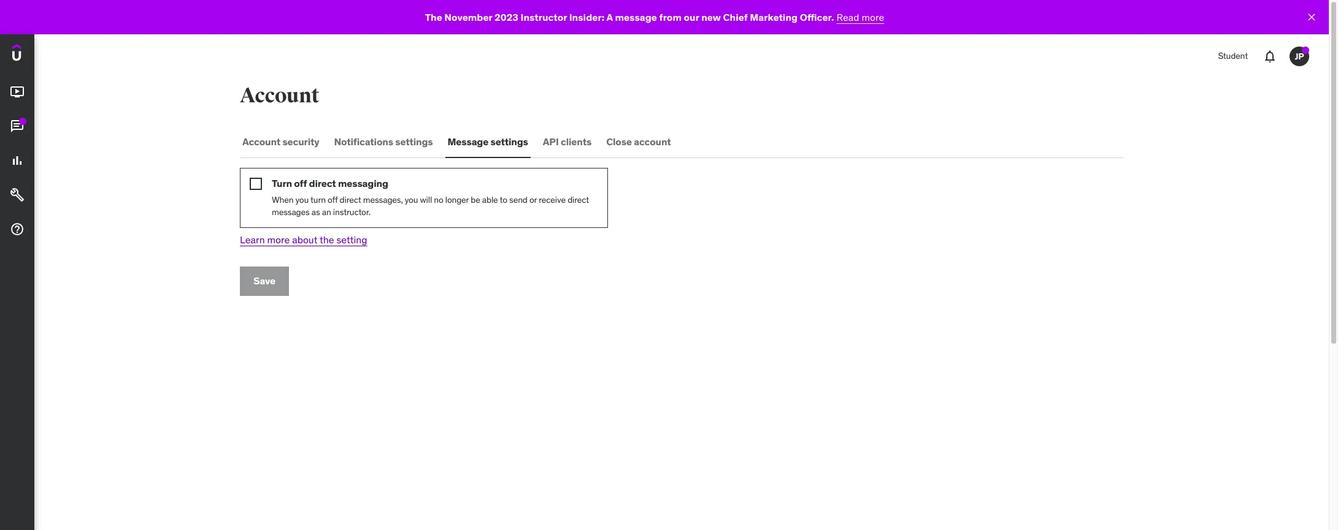Task type: locate. For each thing, give the bounding box(es) containing it.
you left turn
[[296, 195, 309, 206]]

account up account security
[[240, 83, 319, 109]]

turn
[[272, 177, 292, 190]]

close
[[607, 136, 632, 148]]

medium image
[[10, 85, 25, 100], [10, 119, 25, 134], [10, 188, 25, 203]]

turn off direct messaging when you turn off direct messages, you will no longer be able to send or receive direct messages as an instructor.
[[272, 177, 589, 218]]

close account button
[[604, 128, 674, 157]]

the
[[320, 234, 334, 246]]

a
[[607, 11, 613, 23]]

account security button
[[240, 128, 322, 157]]

receive
[[539, 195, 566, 206]]

or
[[530, 195, 537, 206]]

2 vertical spatial medium image
[[10, 188, 25, 203]]

from
[[660, 11, 682, 23]]

be
[[471, 195, 480, 206]]

0 horizontal spatial off
[[294, 177, 307, 190]]

0 horizontal spatial more
[[267, 234, 290, 246]]

1 vertical spatial medium image
[[10, 119, 25, 134]]

more
[[862, 11, 885, 23], [267, 234, 290, 246]]

more right learn
[[267, 234, 290, 246]]

0 horizontal spatial settings
[[395, 136, 433, 148]]

1 horizontal spatial you
[[405, 195, 418, 206]]

3 medium image from the top
[[10, 188, 25, 203]]

send
[[509, 195, 528, 206]]

settings right message
[[491, 136, 528, 148]]

off right turn
[[294, 177, 307, 190]]

2023
[[495, 11, 519, 23]]

direct right receive
[[568, 195, 589, 206]]

november
[[445, 11, 493, 23]]

as
[[312, 207, 320, 218]]

you left the will on the left of the page
[[405, 195, 418, 206]]

jp
[[1295, 51, 1305, 62]]

account inside button
[[242, 136, 281, 148]]

account left security
[[242, 136, 281, 148]]

1 vertical spatial more
[[267, 234, 290, 246]]

1 horizontal spatial off
[[328, 195, 338, 206]]

0 vertical spatial medium image
[[10, 154, 25, 168]]

message
[[448, 136, 489, 148]]

more right read
[[862, 11, 885, 23]]

direct up turn
[[309, 177, 336, 190]]

2 medium image from the top
[[10, 222, 25, 237]]

0 vertical spatial medium image
[[10, 85, 25, 100]]

instructor.
[[333, 207, 371, 218]]

officer.
[[800, 11, 835, 23]]

medium image
[[10, 154, 25, 168], [10, 222, 25, 237]]

messages,
[[363, 195, 403, 206]]

will
[[420, 195, 432, 206]]

direct up instructor.
[[340, 195, 361, 206]]

learn
[[240, 234, 265, 246]]

0 horizontal spatial you
[[296, 195, 309, 206]]

direct
[[309, 177, 336, 190], [340, 195, 361, 206], [568, 195, 589, 206]]

settings inside 'button'
[[491, 136, 528, 148]]

0 vertical spatial account
[[240, 83, 319, 109]]

settings right notifications
[[395, 136, 433, 148]]

marketing
[[750, 11, 798, 23]]

1 vertical spatial account
[[242, 136, 281, 148]]

1 medium image from the top
[[10, 85, 25, 100]]

2 settings from the left
[[491, 136, 528, 148]]

2 you from the left
[[405, 195, 418, 206]]

account
[[634, 136, 671, 148]]

1 vertical spatial off
[[328, 195, 338, 206]]

1 vertical spatial medium image
[[10, 222, 25, 237]]

0 vertical spatial off
[[294, 177, 307, 190]]

settings inside button
[[395, 136, 433, 148]]

notifications image
[[1263, 49, 1278, 64]]

an
[[322, 207, 331, 218]]

settings
[[395, 136, 433, 148], [491, 136, 528, 148]]

you
[[296, 195, 309, 206], [405, 195, 418, 206]]

account
[[240, 83, 319, 109], [242, 136, 281, 148]]

1 horizontal spatial direct
[[340, 195, 361, 206]]

api
[[543, 136, 559, 148]]

about
[[292, 234, 318, 246]]

messaging
[[338, 177, 388, 190]]

1 horizontal spatial settings
[[491, 136, 528, 148]]

message settings
[[448, 136, 528, 148]]

off
[[294, 177, 307, 190], [328, 195, 338, 206]]

2 horizontal spatial direct
[[568, 195, 589, 206]]

security
[[283, 136, 319, 148]]

0 vertical spatial more
[[862, 11, 885, 23]]

off up an
[[328, 195, 338, 206]]

learn more about the setting link
[[240, 234, 367, 246]]

1 settings from the left
[[395, 136, 433, 148]]

the
[[425, 11, 442, 23]]



Task type: describe. For each thing, give the bounding box(es) containing it.
turn
[[311, 195, 326, 206]]

account for account security
[[242, 136, 281, 148]]

message
[[615, 11, 657, 23]]

close account
[[607, 136, 671, 148]]

clients
[[561, 136, 592, 148]]

to
[[500, 195, 508, 206]]

setting
[[337, 234, 367, 246]]

our
[[684, 11, 699, 23]]

messages
[[272, 207, 310, 218]]

able
[[482, 195, 498, 206]]

new
[[702, 11, 721, 23]]

insider:
[[569, 11, 605, 23]]

message settings button
[[445, 128, 531, 157]]

2 medium image from the top
[[10, 119, 25, 134]]

1 medium image from the top
[[10, 154, 25, 168]]

notifications settings button
[[332, 128, 436, 157]]

settings for notifications settings
[[395, 136, 433, 148]]

instructor
[[521, 11, 567, 23]]

0 horizontal spatial direct
[[309, 177, 336, 190]]

when
[[272, 195, 294, 206]]

student link
[[1211, 42, 1256, 71]]

no
[[434, 195, 444, 206]]

account security
[[242, 136, 319, 148]]

jp link
[[1285, 42, 1315, 71]]

notifications settings
[[334, 136, 433, 148]]

chief
[[723, 11, 748, 23]]

notifications
[[334, 136, 393, 148]]

longer
[[445, 195, 469, 206]]

read
[[837, 11, 860, 23]]

save
[[253, 275, 276, 287]]

close image
[[1306, 11, 1318, 23]]

student
[[1219, 50, 1248, 62]]

you have alerts image
[[1302, 47, 1310, 54]]

account for account
[[240, 83, 319, 109]]

api clients button
[[541, 128, 594, 157]]

save button
[[240, 267, 289, 296]]

udemy image
[[12, 44, 68, 65]]

1 you from the left
[[296, 195, 309, 206]]

small image
[[250, 178, 262, 190]]

the november 2023 instructor insider: a message from our new chief marketing officer. read more
[[425, 11, 885, 23]]

settings for message settings
[[491, 136, 528, 148]]

1 horizontal spatial more
[[862, 11, 885, 23]]

learn more about the setting
[[240, 234, 367, 246]]

api clients
[[543, 136, 592, 148]]



Task type: vqa. For each thing, say whether or not it's contained in the screenshot.
Notifications
yes



